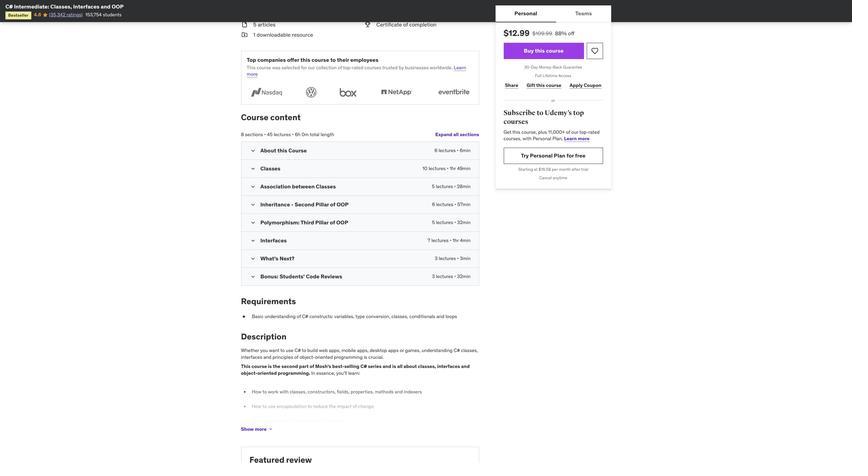 Task type: locate. For each thing, give the bounding box(es) containing it.
5 for 5 articles
[[253, 21, 256, 28]]

personal inside try personal plan for free link
[[530, 152, 553, 159]]

more for top companies offer this course to their employees
[[247, 71, 258, 77]]

polymorphism:
[[260, 219, 300, 226]]

0 horizontal spatial our
[[308, 65, 315, 71]]

0 horizontal spatial object-
[[241, 371, 257, 377]]

small image left bonus:
[[250, 274, 256, 281]]

1 vertical spatial interfaces
[[260, 237, 287, 244]]

course down "companies"
[[257, 65, 271, 71]]

lectures for students'
[[436, 274, 453, 280]]

course,
[[521, 129, 537, 135]]

2 how from the top
[[252, 404, 261, 410]]

share
[[505, 82, 518, 89]]

programming.
[[278, 371, 310, 377]]

is down want
[[268, 364, 272, 370]]

whether
[[241, 348, 259, 354]]

personal button
[[495, 5, 556, 22]]

this inside get this course, plus 11,000+ of our top-rated courses, with personal plan.
[[512, 129, 520, 135]]

1 vertical spatial how
[[252, 404, 261, 410]]

learn inside the learn more
[[454, 65, 466, 71]]

learn more link down employees at the left top of the page
[[247, 65, 466, 77]]

6 down expand
[[435, 148, 437, 154]]

impact
[[337, 404, 352, 410]]

1 horizontal spatial or
[[551, 98, 555, 103]]

49min
[[457, 166, 471, 172]]

6h 0m
[[295, 132, 309, 138]]

1 horizontal spatial our
[[571, 129, 578, 135]]

3 down 3 lectures • 3min
[[432, 274, 435, 280]]

this course was selected for our collection of top-rated courses trusted by businesses worldwide.
[[247, 65, 453, 71]]

the right "reduce"
[[329, 404, 336, 410]]

all inside 'this course is the second part of mosh's best-selling c# series and is all about classes, interfaces and object-oriented programming.'
[[397, 364, 403, 370]]

3 for what's next?
[[435, 256, 438, 262]]

c# inside 'this course is the second part of mosh's best-selling c# series and is all about classes, interfaces and object-oriented programming.'
[[360, 364, 367, 370]]

the down principles
[[273, 364, 280, 370]]

1hr left 49min
[[450, 166, 456, 172]]

6 for inheritance - second pillar of oop
[[432, 202, 435, 208]]

1 vertical spatial or
[[400, 348, 404, 354]]

0 vertical spatial oop
[[112, 3, 124, 10]]

crucial.
[[368, 355, 384, 361]]

2 vertical spatial 5
[[432, 220, 435, 226]]

this down whether
[[241, 364, 250, 370]]

0 vertical spatial 5
[[253, 21, 256, 28]]

oriented
[[315, 355, 333, 361], [257, 371, 277, 377]]

understanding right games,
[[422, 348, 453, 354]]

show more
[[241, 427, 267, 433]]

second
[[295, 201, 314, 208]]

small image for classes
[[250, 166, 256, 172]]

personal inside get this course, plus 11,000+ of our top-rated courses, with personal plan.
[[533, 136, 551, 142]]

coupon
[[584, 82, 601, 89]]

$12.99 $109.99 88% off
[[504, 28, 574, 38]]

of left your
[[319, 419, 323, 425]]

small image for polymorphism: third pillar of oop
[[250, 220, 256, 226]]

0 vertical spatial learn more
[[247, 65, 466, 77]]

0 vertical spatial personal
[[515, 10, 537, 17]]

0 horizontal spatial learn
[[454, 65, 466, 71]]

1 horizontal spatial is
[[364, 355, 367, 361]]

is left crucial.
[[364, 355, 367, 361]]

0 horizontal spatial is
[[268, 364, 272, 370]]

small image left 5 articles
[[241, 21, 248, 28]]

learn more up free
[[564, 136, 590, 142]]

0 horizontal spatial learn more
[[247, 65, 466, 77]]

all inside dropdown button
[[453, 132, 459, 138]]

course down you
[[252, 364, 267, 370]]

bestseller
[[8, 13, 28, 18]]

6 down 5 lectures • 28min
[[432, 202, 435, 208]]

1 horizontal spatial rated
[[588, 129, 600, 135]]

buy this course button
[[504, 43, 584, 59]]

day
[[531, 65, 538, 70]]

top- down top
[[579, 129, 588, 135]]

learn right "worldwide."
[[454, 65, 466, 71]]

classes,
[[391, 314, 408, 320], [461, 348, 478, 354], [418, 364, 436, 370], [290, 389, 307, 396]]

of right certificate
[[403, 21, 408, 28]]

small image
[[241, 31, 248, 39], [250, 148, 256, 154], [250, 166, 256, 172], [250, 184, 256, 190], [250, 202, 256, 208], [250, 238, 256, 244]]

0 vertical spatial learn
[[454, 65, 466, 71]]

0 horizontal spatial or
[[400, 348, 404, 354]]

course inside "link"
[[546, 82, 561, 89]]

1 horizontal spatial all
[[453, 132, 459, 138]]

this for buy this course
[[535, 47, 545, 54]]

this up courses,
[[512, 129, 520, 135]]

2 32min from the top
[[457, 274, 471, 280]]

our inside get this course, plus 11,000+ of our top-rated courses, with personal plan.
[[571, 129, 578, 135]]

principles
[[273, 355, 293, 361]]

32min down 57min
[[457, 220, 471, 226]]

1 vertical spatial oop
[[337, 201, 349, 208]]

lectures
[[274, 132, 291, 138], [439, 148, 456, 154], [429, 166, 446, 172], [436, 184, 453, 190], [436, 202, 453, 208], [436, 220, 453, 226], [431, 238, 449, 244], [439, 256, 456, 262], [436, 274, 453, 280]]

• for interfaces
[[450, 238, 452, 244]]

0 vertical spatial the
[[273, 364, 280, 370]]

153,754
[[85, 12, 102, 18]]

0 vertical spatial for
[[301, 65, 307, 71]]

• left 4min
[[450, 238, 452, 244]]

1 horizontal spatial understanding
[[422, 348, 453, 354]]

• down 3 lectures • 3min
[[454, 274, 456, 280]]

course down lifetime
[[546, 82, 561, 89]]

0 vertical spatial use
[[286, 348, 293, 354]]

5 up 7 lectures • 1hr 4min
[[432, 220, 435, 226]]

0 vertical spatial pillar
[[316, 201, 329, 208]]

completion
[[409, 21, 437, 28]]

0 vertical spatial object-
[[300, 355, 315, 361]]

1 how from the top
[[252, 389, 261, 396]]

1 vertical spatial understanding
[[422, 348, 453, 354]]

object- down whether
[[241, 371, 257, 377]]

1 vertical spatial learn more link
[[564, 136, 590, 142]]

• for what's next?
[[457, 256, 459, 262]]

0 horizontal spatial apps,
[[329, 348, 340, 354]]

netapp image
[[377, 86, 416, 99]]

sections up 6min
[[460, 132, 479, 138]]

5 articles
[[253, 21, 276, 28]]

6
[[435, 148, 437, 154], [432, 202, 435, 208]]

get
[[504, 129, 511, 135]]

this
[[247, 65, 256, 71], [241, 364, 250, 370]]

more for subscribe to udemy's top courses
[[578, 136, 590, 142]]

rated
[[352, 65, 363, 71], [588, 129, 600, 135]]

1 32min from the top
[[457, 220, 471, 226]]

course inside 'this course is the second part of mosh's best-selling c# series and is all about classes, interfaces and object-oriented programming.'
[[252, 364, 267, 370]]

2 vertical spatial personal
[[530, 152, 553, 159]]

0 horizontal spatial learn more link
[[247, 65, 466, 77]]

0 vertical spatial 1hr
[[450, 166, 456, 172]]

0 vertical spatial 32min
[[457, 220, 471, 226]]

for down top companies offer this course to their employees
[[301, 65, 307, 71]]

2 horizontal spatial the
[[329, 404, 336, 410]]

or up udemy's on the top right of the page
[[551, 98, 555, 103]]

this for this course was selected for our collection of top-rated courses trusted by businesses worldwide.
[[247, 65, 256, 71]]

0 vertical spatial with
[[523, 136, 532, 142]]

1 vertical spatial 3
[[432, 274, 435, 280]]

pillar right third
[[315, 219, 329, 226]]

reduce
[[313, 404, 328, 410]]

object- inside 'this course is the second part of mosh's best-selling c# series and is all about classes, interfaces and object-oriented programming.'
[[241, 371, 257, 377]]

the inside 'this course is the second part of mosh's best-selling c# series and is all about classes, interfaces and object-oriented programming.'
[[273, 364, 280, 370]]

0 horizontal spatial all
[[397, 364, 403, 370]]

pillar right second
[[316, 201, 329, 208]]

32min down 3min
[[457, 274, 471, 280]]

1 vertical spatial courses
[[504, 118, 528, 126]]

•
[[264, 132, 266, 138], [292, 132, 294, 138], [457, 148, 459, 154], [447, 166, 449, 172], [454, 184, 456, 190], [454, 202, 456, 208], [454, 220, 456, 226], [450, 238, 452, 244], [457, 256, 459, 262], [454, 274, 456, 280]]

5 lectures • 28min
[[432, 184, 471, 190]]

small image left the what's
[[250, 256, 256, 263]]

6 for about this course
[[435, 148, 437, 154]]

courses down subscribe
[[504, 118, 528, 126]]

tab list
[[495, 5, 611, 22]]

offer
[[287, 56, 299, 63]]

code
[[335, 419, 345, 425]]

how left work
[[252, 389, 261, 396]]

1 horizontal spatial sections
[[460, 132, 479, 138]]

1 horizontal spatial learn more link
[[564, 136, 590, 142]]

nasdaq image
[[247, 86, 286, 99]]

1 vertical spatial oriented
[[257, 371, 277, 377]]

conversion,
[[366, 314, 390, 320]]

personal inside personal button
[[515, 10, 537, 17]]

to left improve at the bottom
[[263, 419, 267, 425]]

• down 6 lectures • 57min
[[454, 220, 456, 226]]

guarantee
[[563, 65, 582, 70]]

to left udemy's on the top right of the page
[[537, 109, 543, 117]]

1 apps, from the left
[[329, 348, 340, 354]]

what's
[[260, 255, 278, 262]]

course up the back
[[546, 47, 564, 54]]

1 horizontal spatial for
[[567, 152, 574, 159]]

sections inside dropdown button
[[460, 132, 479, 138]]

personal down plus
[[533, 136, 551, 142]]

0 vertical spatial more
[[247, 71, 258, 77]]

learn more for subscribe to udemy's top courses
[[564, 136, 590, 142]]

small image
[[241, 21, 248, 28], [364, 21, 371, 28], [250, 220, 256, 226], [250, 256, 256, 263], [250, 274, 256, 281]]

type
[[355, 314, 365, 320]]

1 horizontal spatial use
[[286, 348, 293, 354]]

personal
[[515, 10, 537, 17], [533, 136, 551, 142], [530, 152, 553, 159]]

of
[[403, 21, 408, 28], [338, 65, 342, 71], [566, 129, 570, 135], [330, 201, 335, 208], [330, 219, 335, 226], [297, 314, 301, 320], [294, 355, 299, 361], [310, 364, 314, 370], [353, 404, 357, 410], [319, 419, 323, 425]]

part
[[299, 364, 309, 370]]

apply coupon
[[570, 82, 601, 89]]

0 vertical spatial rated
[[352, 65, 363, 71]]

course up collection
[[312, 56, 329, 63]]

of inside get this course, plus 11,000+ of our top-rated courses, with personal plan.
[[566, 129, 570, 135]]

expand all sections button
[[435, 128, 479, 142]]

learn more down employees at the left top of the page
[[247, 65, 466, 77]]

personal up $12.99
[[515, 10, 537, 17]]

methods
[[375, 389, 394, 396]]

1 vertical spatial learn more
[[564, 136, 590, 142]]

3 how from the top
[[252, 419, 261, 425]]

1 vertical spatial learn
[[564, 136, 577, 142]]

0 horizontal spatial interfaces
[[241, 355, 262, 361]]

top- down their
[[343, 65, 352, 71]]

1 horizontal spatial courses
[[504, 118, 528, 126]]

0 vertical spatial all
[[453, 132, 459, 138]]

selling
[[344, 364, 359, 370]]

• left the 28min
[[454, 184, 456, 190]]

xsmall image
[[268, 427, 273, 433]]

learn more link for top companies offer this course to their employees
[[247, 65, 466, 77]]

1 vertical spatial 32min
[[457, 274, 471, 280]]

course
[[546, 47, 564, 54], [312, 56, 329, 63], [257, 65, 271, 71], [546, 82, 561, 89], [252, 364, 267, 370]]

this for get this course, plus 11,000+ of our top-rated courses, with personal plan.
[[512, 129, 520, 135]]

• left 6min
[[457, 148, 459, 154]]

with down the course,
[[523, 136, 532, 142]]

oop
[[112, 3, 124, 10], [337, 201, 349, 208], [336, 219, 348, 226]]

0 horizontal spatial with
[[280, 389, 289, 396]]

sections
[[245, 132, 263, 138], [460, 132, 479, 138]]

understanding down requirements
[[265, 314, 296, 320]]

of up second in the bottom of the page
[[294, 355, 299, 361]]

course inside button
[[546, 47, 564, 54]]

3 down 7 lectures • 1hr 4min
[[435, 256, 438, 262]]

1 vertical spatial 6
[[432, 202, 435, 208]]

small image left polymorphism:
[[250, 220, 256, 226]]

apps, right mobile
[[357, 348, 369, 354]]

all left about
[[397, 364, 403, 370]]

0 vertical spatial interfaces
[[73, 3, 99, 10]]

1 vertical spatial 5
[[432, 184, 435, 190]]

how up show more on the left bottom of page
[[252, 419, 261, 425]]

1 horizontal spatial with
[[523, 136, 532, 142]]

lectures down 10 lectures • 1hr 49min
[[436, 184, 453, 190]]

build
[[307, 348, 318, 354]]

1 vertical spatial more
[[578, 136, 590, 142]]

oriented down the web
[[315, 355, 333, 361]]

xsmall image
[[241, 314, 246, 320]]

• for bonus: students' code reviews
[[454, 274, 456, 280]]

small image for interfaces
[[250, 238, 256, 244]]

to
[[330, 56, 336, 63], [537, 109, 543, 117], [280, 348, 285, 354], [302, 348, 306, 354], [263, 389, 267, 396], [263, 404, 267, 410], [308, 404, 312, 410], [263, 419, 267, 425]]

7
[[428, 238, 430, 244]]

1 vertical spatial 1hr
[[453, 238, 459, 244]]

classes,
[[50, 3, 72, 10]]

0 vertical spatial courses
[[365, 65, 381, 71]]

our right 11,000+ on the right
[[571, 129, 578, 135]]

free
[[575, 152, 586, 159]]

classes down about
[[260, 165, 280, 172]]

7 lectures • 1hr 4min
[[428, 238, 471, 244]]

course up 8
[[241, 112, 268, 123]]

1hr left 4min
[[453, 238, 459, 244]]

5 down 10 lectures • 1hr 49min
[[432, 184, 435, 190]]

0 vertical spatial 3
[[435, 256, 438, 262]]

0 vertical spatial oriented
[[315, 355, 333, 361]]

1 vertical spatial object-
[[241, 371, 257, 377]]

interfaces inside whether you want to use c# to build web apps, mobile apps, desktop apps or games, understanding c# classes, interfaces and principles of object-oriented programming is crucial.
[[241, 355, 262, 361]]

0 horizontal spatial for
[[301, 65, 307, 71]]

of inside whether you want to use c# to build web apps, mobile apps, desktop apps or games, understanding c# classes, interfaces and principles of object-oriented programming is crucial.
[[294, 355, 299, 361]]

the right improve at the bottom
[[286, 419, 293, 425]]

1 vertical spatial our
[[571, 129, 578, 135]]

per
[[552, 167, 558, 172]]

students
[[103, 12, 122, 18]]

essence,
[[316, 371, 335, 377]]

object- down build
[[300, 355, 315, 361]]

0 vertical spatial this
[[247, 65, 256, 71]]

this right offer
[[300, 56, 310, 63]]

0 horizontal spatial classes
[[260, 165, 280, 172]]

is left about
[[392, 364, 396, 370]]

2 vertical spatial how
[[252, 419, 261, 425]]

1 horizontal spatial apps,
[[357, 348, 369, 354]]

interfaces up what's next? on the left bottom of the page
[[260, 237, 287, 244]]

of down their
[[338, 65, 342, 71]]

in essence, you'll learn:
[[311, 371, 360, 377]]

more up free
[[578, 136, 590, 142]]

c#
[[5, 3, 13, 10], [302, 314, 308, 320], [295, 348, 301, 354], [454, 348, 460, 354], [360, 364, 367, 370]]

for left free
[[567, 152, 574, 159]]

small image for bonus: students' code reviews
[[250, 274, 256, 281]]

1 horizontal spatial top-
[[579, 129, 588, 135]]

1 horizontal spatial course
[[288, 147, 307, 154]]

1 vertical spatial this
[[241, 364, 250, 370]]

code
[[306, 273, 319, 280]]

1 horizontal spatial object-
[[300, 355, 315, 361]]

classes right between
[[316, 183, 336, 190]]

1 horizontal spatial learn
[[564, 136, 577, 142]]

sections right 8
[[245, 132, 263, 138]]

apply coupon button
[[568, 79, 603, 92]]

apps, right the web
[[329, 348, 340, 354]]

1 horizontal spatial learn more
[[564, 136, 590, 142]]

0 horizontal spatial use
[[268, 404, 276, 410]]

conditionals
[[409, 314, 435, 320]]

this right gift
[[536, 82, 545, 89]]

2 vertical spatial more
[[255, 427, 267, 433]]

web
[[319, 348, 328, 354]]

3 lectures • 3min
[[435, 256, 471, 262]]

32min for bonus: students' code reviews
[[457, 274, 471, 280]]

oriented inside whether you want to use c# to build web apps, mobile apps, desktop apps or games, understanding c# classes, interfaces and principles of object-oriented programming is crucial.
[[315, 355, 333, 361]]

lectures down expand
[[439, 148, 456, 154]]

lectures for next?
[[439, 256, 456, 262]]

this right buy
[[535, 47, 545, 54]]

oop for c# intermediate: classes, interfaces and oop
[[112, 3, 124, 10]]

interfaces inside 'this course is the second part of mosh's best-selling c# series and is all about classes, interfaces and object-oriented programming.'
[[437, 364, 460, 370]]

small image for inheritance - second pillar of oop
[[250, 202, 256, 208]]

• left 3min
[[457, 256, 459, 262]]

0 horizontal spatial sections
[[245, 132, 263, 138]]

2 apps, from the left
[[357, 348, 369, 354]]

of right 11,000+ on the right
[[566, 129, 570, 135]]

companies
[[257, 56, 286, 63]]

0 horizontal spatial the
[[273, 364, 280, 370]]

lectures left 3min
[[439, 256, 456, 262]]

this inside 'this course is the second part of mosh's best-selling c# series and is all about classes, interfaces and object-oriented programming.'
[[241, 364, 250, 370]]

our down top companies offer this course to their employees
[[308, 65, 315, 71]]

to left "reduce"
[[308, 404, 312, 410]]

money-
[[539, 65, 553, 70]]

1 horizontal spatial the
[[286, 419, 293, 425]]

trusted
[[382, 65, 398, 71]]

the for robustness
[[286, 419, 293, 425]]

courses
[[365, 65, 381, 71], [504, 118, 528, 126]]

1 vertical spatial interfaces
[[437, 364, 460, 370]]

programming
[[334, 355, 363, 361]]

1 vertical spatial personal
[[533, 136, 551, 142]]

this down top
[[247, 65, 256, 71]]

object- inside whether you want to use c# to build web apps, mobile apps, desktop apps or games, understanding c# classes, interfaces and principles of object-oriented programming is crucial.
[[300, 355, 315, 361]]

courses,
[[504, 136, 521, 142]]

between
[[292, 183, 315, 190]]

• left 49min
[[447, 166, 449, 172]]

length
[[321, 132, 334, 138]]

or
[[551, 98, 555, 103], [400, 348, 404, 354]]

mosh's
[[315, 364, 331, 370]]

0 horizontal spatial rated
[[352, 65, 363, 71]]

this inside button
[[535, 47, 545, 54]]

how for how to improve the robustness of your code
[[252, 419, 261, 425]]

oriented up work
[[257, 371, 277, 377]]

0 horizontal spatial understanding
[[265, 314, 296, 320]]

• for about this course
[[457, 148, 459, 154]]

1 horizontal spatial oriented
[[315, 355, 333, 361]]

about this course
[[260, 147, 307, 154]]

interfaces up 153,754
[[73, 3, 99, 10]]

1 vertical spatial classes
[[316, 183, 336, 190]]

more inside the learn more
[[247, 71, 258, 77]]

encapsulation
[[277, 404, 307, 410]]

course down 6h 0m
[[288, 147, 307, 154]]

of up in
[[310, 364, 314, 370]]

lectures right 7
[[431, 238, 449, 244]]

gift this course link
[[525, 79, 563, 92]]

1 vertical spatial for
[[567, 152, 574, 159]]

understanding
[[265, 314, 296, 320], [422, 348, 453, 354]]

this inside "link"
[[536, 82, 545, 89]]

how up show more button
[[252, 404, 261, 410]]

oriented inside 'this course is the second part of mosh's best-selling c# series and is all about classes, interfaces and object-oriented programming.'
[[257, 371, 277, 377]]

desktop
[[370, 348, 387, 354]]

lectures up 7 lectures • 1hr 4min
[[436, 220, 453, 226]]

5 lectures • 32min
[[432, 220, 471, 226]]



Task type: vqa. For each thing, say whether or not it's contained in the screenshot.


Task type: describe. For each thing, give the bounding box(es) containing it.
10 lectures • 1hr 49min
[[422, 166, 471, 172]]

loops
[[445, 314, 457, 320]]

certificate
[[376, 21, 402, 28]]

downloadable
[[257, 31, 291, 38]]

$12.99
[[504, 28, 530, 38]]

learn:
[[348, 371, 360, 377]]

3 lectures • 32min
[[432, 274, 471, 280]]

2 horizontal spatial is
[[392, 364, 396, 370]]

6min
[[460, 148, 471, 154]]

use inside whether you want to use c# to build web apps, mobile apps, desktop apps or games, understanding c# classes, interfaces and principles of object-oriented programming is crucial.
[[286, 348, 293, 354]]

1 horizontal spatial classes
[[316, 183, 336, 190]]

lectures for -
[[436, 202, 453, 208]]

$16.58
[[539, 167, 551, 172]]

0 vertical spatial understanding
[[265, 314, 296, 320]]

off
[[568, 30, 574, 37]]

rated inside get this course, plus 11,000+ of our top-rated courses, with personal plan.
[[588, 129, 600, 135]]

4min
[[460, 238, 471, 244]]

1 vertical spatial use
[[268, 404, 276, 410]]

constructors,
[[308, 389, 336, 396]]

starting
[[518, 167, 533, 172]]

top- inside get this course, plus 11,000+ of our top-rated courses, with personal plan.
[[579, 129, 588, 135]]

1 vertical spatial with
[[280, 389, 289, 396]]

• for classes
[[447, 166, 449, 172]]

1hr for interfaces
[[453, 238, 459, 244]]

1 downloadable resource
[[253, 31, 313, 38]]

understanding inside whether you want to use c# to build web apps, mobile apps, desktop apps or games, understanding c# classes, interfaces and principles of object-oriented programming is crucial.
[[422, 348, 453, 354]]

gift this course
[[527, 82, 561, 89]]

full
[[535, 73, 542, 78]]

requirements
[[241, 297, 296, 307]]

expand all sections
[[435, 132, 479, 138]]

cancel
[[539, 175, 552, 181]]

lectures right 10
[[429, 166, 446, 172]]

inheritance
[[260, 201, 290, 208]]

• for inheritance - second pillar of oop
[[454, 202, 456, 208]]

how to use encapsulation to reduce the impact of change
[[252, 404, 374, 410]]

fields,
[[337, 389, 350, 396]]

box image
[[337, 86, 359, 99]]

volkswagen image
[[304, 86, 319, 99]]

plus
[[538, 129, 547, 135]]

or inside whether you want to use c# to build web apps, mobile apps, desktop apps or games, understanding c# classes, interfaces and principles of object-oriented programming is crucial.
[[400, 348, 404, 354]]

3 for bonus: students' code reviews
[[432, 274, 435, 280]]

lectures right 45
[[274, 132, 291, 138]]

to left their
[[330, 56, 336, 63]]

classes, inside whether you want to use c# to build web apps, mobile apps, desktop apps or games, understanding c# classes, interfaces and principles of object-oriented programming is crucial.
[[461, 348, 478, 354]]

change
[[358, 404, 374, 410]]

• left 6h 0m
[[292, 132, 294, 138]]

bonus:
[[260, 273, 278, 280]]

games,
[[405, 348, 421, 354]]

30-
[[524, 65, 531, 70]]

(35,342
[[49, 12, 65, 18]]

1 horizontal spatial interfaces
[[260, 237, 287, 244]]

6 lectures • 57min
[[432, 202, 471, 208]]

0 vertical spatial course
[[241, 112, 268, 123]]

show
[[241, 427, 254, 433]]

properties,
[[351, 389, 374, 396]]

to inside subscribe to udemy's top courses
[[537, 109, 543, 117]]

their
[[337, 56, 349, 63]]

tab list containing personal
[[495, 5, 611, 22]]

month
[[559, 167, 571, 172]]

courses inside subscribe to udemy's top courses
[[504, 118, 528, 126]]

this for gift this course
[[536, 82, 545, 89]]

of right third
[[330, 219, 335, 226]]

is inside whether you want to use c# to build web apps, mobile apps, desktop apps or games, understanding c# classes, interfaces and principles of object-oriented programming is crucial.
[[364, 355, 367, 361]]

buy this course
[[524, 47, 564, 54]]

5 for 5 lectures • 28min
[[432, 184, 435, 190]]

of inside 'this course is the second part of mosh's best-selling c# series and is all about classes, interfaces and object-oriented programming.'
[[310, 364, 314, 370]]

small image for what's next?
[[250, 256, 256, 263]]

32min for polymorphism: third pillar of oop
[[457, 220, 471, 226]]

$109.99
[[532, 30, 552, 37]]

worldwide.
[[430, 65, 453, 71]]

learn for subscribe to udemy's top courses
[[564, 136, 577, 142]]

association
[[260, 183, 291, 190]]

of left the constructs:
[[297, 314, 301, 320]]

to up show more button
[[263, 404, 267, 410]]

by
[[399, 65, 404, 71]]

show more button
[[241, 423, 273, 437]]

oop for inheritance - second pillar of oop
[[337, 201, 349, 208]]

57min
[[457, 202, 471, 208]]

constructs:
[[309, 314, 333, 320]]

you'll
[[336, 371, 347, 377]]

mobile
[[342, 348, 356, 354]]

0 vertical spatial top-
[[343, 65, 352, 71]]

lectures for third
[[436, 220, 453, 226]]

28min
[[457, 184, 471, 190]]

the for second
[[273, 364, 280, 370]]

small image for association between classes
[[250, 184, 256, 190]]

how for how to work with classes, constructors, fields, properties, methods and indexers
[[252, 389, 261, 396]]

30-day money-back guarantee full lifetime access
[[524, 65, 582, 78]]

classes, inside 'this course is the second part of mosh's best-selling c# series and is all about classes, interfaces and object-oriented programming.'
[[418, 364, 436, 370]]

small image for about this course
[[250, 148, 256, 154]]

to up principles
[[280, 348, 285, 354]]

lifetime
[[543, 73, 558, 78]]

2 vertical spatial oop
[[336, 219, 348, 226]]

bonus: students' code reviews
[[260, 273, 342, 280]]

6 lectures • 6min
[[435, 148, 471, 154]]

gift
[[527, 82, 535, 89]]

5 for 5 lectures • 32min
[[432, 220, 435, 226]]

ratings)
[[67, 12, 83, 18]]

0 horizontal spatial interfaces
[[73, 3, 99, 10]]

• left 45
[[264, 132, 266, 138]]

employees
[[350, 56, 378, 63]]

whether you want to use c# to build web apps, mobile apps, desktop apps or games, understanding c# classes, interfaces and principles of object-oriented programming is crucial.
[[241, 348, 478, 361]]

collection
[[316, 65, 337, 71]]

after
[[572, 167, 580, 172]]

for inside try personal plan for free link
[[567, 152, 574, 159]]

what's next?
[[260, 255, 295, 262]]

apps
[[388, 348, 399, 354]]

1hr for classes
[[450, 166, 456, 172]]

• for association between classes
[[454, 184, 456, 190]]

1 vertical spatial the
[[329, 404, 336, 410]]

third
[[301, 219, 314, 226]]

1 vertical spatial pillar
[[315, 219, 329, 226]]

certificate of completion
[[376, 21, 437, 28]]

lectures for between
[[436, 184, 453, 190]]

and inside whether you want to use c# to build web apps, mobile apps, desktop apps or games, understanding c# classes, interfaces and principles of object-oriented programming is crucial.
[[263, 355, 271, 361]]

try personal plan for free
[[521, 152, 586, 159]]

how for how to use encapsulation to reduce the impact of change
[[252, 404, 261, 410]]

• for polymorphism: third pillar of oop
[[454, 220, 456, 226]]

series
[[368, 364, 382, 370]]

more inside button
[[255, 427, 267, 433]]

articles
[[258, 21, 276, 28]]

share button
[[504, 79, 520, 92]]

1 vertical spatial course
[[288, 147, 307, 154]]

trial
[[581, 167, 588, 172]]

reviews
[[321, 273, 342, 280]]

selected
[[282, 65, 300, 71]]

0 vertical spatial or
[[551, 98, 555, 103]]

top companies offer this course to their employees
[[247, 56, 378, 63]]

wishlist image
[[591, 47, 599, 55]]

1
[[253, 31, 255, 38]]

buy
[[524, 47, 534, 54]]

in
[[311, 371, 315, 377]]

of right impact
[[353, 404, 357, 410]]

improve
[[268, 419, 285, 425]]

this course is the second part of mosh's best-selling c# series and is all about classes, interfaces and object-oriented programming.
[[241, 364, 470, 377]]

with inside get this course, plus 11,000+ of our top-rated courses, with personal plan.
[[523, 136, 532, 142]]

teams button
[[556, 5, 611, 22]]

small image left certificate
[[364, 21, 371, 28]]

top
[[573, 109, 584, 117]]

teams
[[575, 10, 592, 17]]

11,000+
[[548, 129, 565, 135]]

learn more for top companies offer this course to their employees
[[247, 65, 466, 77]]

second
[[281, 364, 298, 370]]

of right second
[[330, 201, 335, 208]]

to left build
[[302, 348, 306, 354]]

to left work
[[263, 389, 267, 396]]

basic understanding of c# constructs: variables, type conversion, classes, conditionals and loops
[[252, 314, 457, 320]]

0 vertical spatial our
[[308, 65, 315, 71]]

0 horizontal spatial courses
[[365, 65, 381, 71]]

robustness
[[294, 419, 318, 425]]

learn for top companies offer this course to their employees
[[454, 65, 466, 71]]

this for this course is the second part of mosh's best-selling c# series and is all about classes, interfaces and object-oriented programming.
[[241, 364, 250, 370]]

88%
[[555, 30, 567, 37]]

plan
[[554, 152, 565, 159]]

this for about this course
[[277, 147, 287, 154]]

basic
[[252, 314, 264, 320]]

learn more link for subscribe to udemy's top courses
[[564, 136, 590, 142]]

try personal plan for free link
[[504, 148, 603, 164]]

variables,
[[334, 314, 354, 320]]

8 sections • 45 lectures • 6h 0m total length
[[241, 132, 334, 138]]

want
[[269, 348, 279, 354]]

lectures for this
[[439, 148, 456, 154]]

eventbrite image
[[434, 86, 473, 99]]



